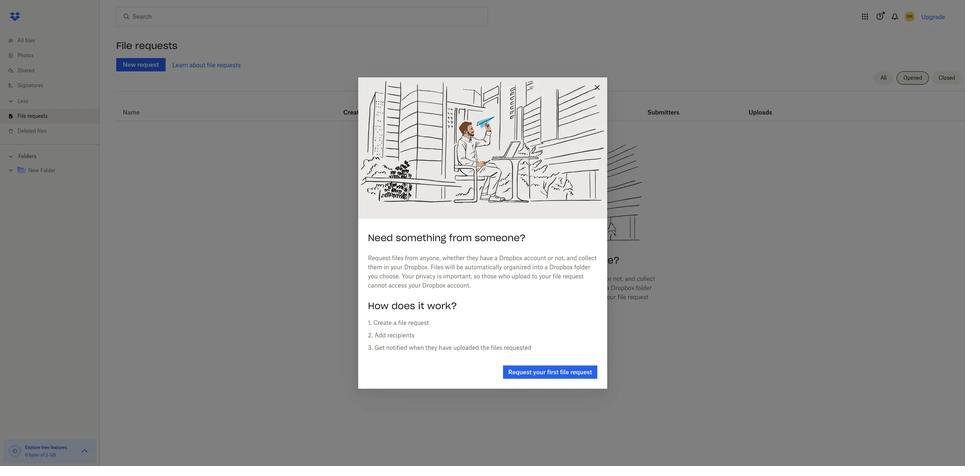 Task type: describe. For each thing, give the bounding box(es) containing it.
0 horizontal spatial will
[[445, 263, 455, 271]]

free
[[41, 445, 49, 450]]

need something from someone? inside dialog
[[368, 232, 526, 244]]

photos link
[[7, 48, 100, 63]]

0 horizontal spatial they
[[425, 344, 437, 351]]

name
[[123, 109, 140, 116]]

0 vertical spatial have
[[480, 254, 493, 261]]

0 vertical spatial folder
[[574, 263, 590, 271]]

1 vertical spatial privacy
[[481, 294, 500, 301]]

folders button
[[0, 150, 100, 162]]

0 vertical spatial who
[[498, 273, 510, 280]]

request inside 'button'
[[570, 368, 592, 376]]

signatures link
[[7, 78, 100, 93]]

features
[[50, 445, 67, 450]]

automatically inside dialog
[[465, 263, 502, 271]]

0 horizontal spatial so
[[474, 273, 480, 280]]

1 vertical spatial your
[[467, 294, 479, 301]]

row containing name
[[116, 94, 965, 121]]

3.
[[368, 344, 373, 351]]

0 horizontal spatial collect
[[579, 254, 597, 261]]

or inside request files from anyone, whether they have a dropbox account or not, and collect them in your dropbox. files will be automatically organized into a dropbox folder you choose. your privacy is important, so those who upload to your file request cannot access your dropbox account.
[[548, 254, 553, 261]]

0 horizontal spatial need
[[368, 232, 393, 244]]

0 vertical spatial file
[[116, 40, 132, 51]]

0 horizontal spatial in
[[384, 263, 389, 271]]

shared
[[17, 67, 34, 73]]

upgrade link
[[921, 13, 945, 20]]

0 horizontal spatial not,
[[555, 254, 565, 261]]

1 horizontal spatial account
[[582, 275, 604, 282]]

1 horizontal spatial choose.
[[444, 294, 465, 301]]

request inside 'request your first file request' 'button'
[[508, 368, 532, 376]]

1 horizontal spatial need
[[462, 255, 487, 266]]

2. add recipients
[[368, 332, 415, 339]]

folder
[[40, 167, 55, 174]]

list containing all files
[[0, 28, 100, 144]]

photos
[[17, 52, 34, 59]]

0 vertical spatial organized
[[504, 263, 531, 271]]

1 column header from the left
[[647, 98, 681, 117]]

0 vertical spatial someone?
[[475, 232, 526, 244]]

1 vertical spatial in
[[445, 284, 451, 291]]

upgrade
[[921, 13, 945, 20]]

1 vertical spatial cannot
[[489, 303, 508, 310]]

0 horizontal spatial anyone,
[[420, 254, 441, 261]]

choose. inside request files from anyone, whether they have a dropbox account or not, and collect them in your dropbox. files will be automatically organized into a dropbox folder you choose. your privacy is important, so those who upload to your file request cannot access your dropbox account.
[[379, 273, 400, 280]]

file requests link
[[7, 109, 100, 124]]

1 horizontal spatial important,
[[508, 294, 537, 301]]

created
[[343, 109, 366, 116]]

folders
[[18, 153, 36, 159]]

1 vertical spatial folder
[[636, 284, 652, 291]]

1 horizontal spatial collect
[[637, 275, 655, 282]]

add
[[374, 332, 386, 339]]

1 horizontal spatial account.
[[568, 303, 592, 310]]

learn about file requests
[[172, 61, 241, 68]]

recipients
[[387, 332, 415, 339]]

deleted files
[[17, 128, 47, 134]]

learn about file requests link
[[172, 61, 241, 68]]

how
[[368, 300, 389, 312]]

is inside dialog
[[437, 273, 442, 280]]

1 horizontal spatial upload
[[576, 294, 595, 301]]

bytes
[[29, 452, 39, 457]]

2.
[[368, 332, 373, 339]]

1 horizontal spatial to
[[597, 294, 602, 301]]

0 horizontal spatial you
[[368, 273, 378, 280]]

1. create a file request
[[368, 319, 429, 326]]

shared link
[[7, 63, 100, 78]]

1 horizontal spatial those
[[547, 294, 562, 301]]

all files
[[17, 37, 35, 44]]

1 horizontal spatial someone?
[[569, 255, 620, 266]]

new folder
[[28, 167, 55, 174]]

1 vertical spatial who
[[563, 294, 575, 301]]

1 horizontal spatial so
[[539, 294, 545, 301]]

signatures
[[17, 82, 43, 88]]

1 horizontal spatial dropbox.
[[466, 284, 491, 291]]

1 horizontal spatial access
[[510, 303, 528, 310]]

0
[[25, 452, 28, 457]]

request files from anyone, whether they have a dropbox account or not, and collect them in your dropbox. files will be automatically organized into a dropbox folder you choose. your privacy is important, so those who upload to your file request cannot access your dropbox account. inside dialog
[[368, 254, 597, 289]]

0 horizontal spatial and
[[567, 254, 577, 261]]

explore
[[25, 445, 40, 450]]

notified
[[386, 344, 407, 351]]

dropbox. inside dialog
[[404, 263, 429, 271]]

of
[[41, 452, 44, 457]]

1 horizontal spatial file requests
[[116, 40, 177, 51]]

1 vertical spatial will
[[507, 284, 516, 291]]

request inside request files from anyone, whether they have a dropbox account or not, and collect them in your dropbox. files will be automatically organized into a dropbox folder you choose. your privacy is important, so those who upload to your file request cannot access your dropbox account.
[[368, 254, 390, 261]]

0 vertical spatial your
[[402, 273, 414, 280]]

1 vertical spatial automatically
[[526, 284, 564, 291]]

1 horizontal spatial whether
[[501, 275, 523, 282]]

all button
[[874, 71, 893, 85]]

0 horizontal spatial files
[[431, 263, 444, 271]]

create
[[373, 319, 392, 326]]

1 vertical spatial requests
[[217, 61, 241, 68]]

1 vertical spatial is
[[502, 294, 507, 301]]

1 horizontal spatial you
[[433, 294, 443, 301]]

how does it work?
[[368, 300, 457, 312]]

when
[[409, 344, 424, 351]]

learn
[[172, 61, 188, 68]]

2 vertical spatial have
[[439, 344, 452, 351]]

new folder link
[[17, 165, 93, 176]]

new
[[28, 167, 39, 174]]

get
[[374, 344, 385, 351]]

first
[[547, 368, 559, 376]]

does
[[392, 300, 415, 312]]

less image
[[7, 97, 15, 105]]



Task type: vqa. For each thing, say whether or not it's contained in the screenshot.
Add to Starred image to the middle
no



Task type: locate. For each thing, give the bounding box(es) containing it.
upload
[[512, 273, 530, 280], [576, 294, 595, 301]]

1 horizontal spatial or
[[606, 275, 612, 282]]

is
[[437, 273, 442, 280], [502, 294, 507, 301]]

1 horizontal spatial in
[[445, 284, 451, 291]]

have
[[480, 254, 493, 261], [538, 275, 551, 282], [439, 344, 452, 351]]

0 horizontal spatial privacy
[[416, 273, 436, 280]]

1 horizontal spatial into
[[594, 284, 605, 291]]

0 vertical spatial in
[[384, 263, 389, 271]]

0 horizontal spatial upload
[[512, 273, 530, 280]]

or
[[548, 254, 553, 261], [606, 275, 612, 282]]

dropbox image
[[7, 8, 23, 25]]

it
[[418, 300, 424, 312]]

1 vertical spatial dropbox.
[[466, 284, 491, 291]]

0 vertical spatial files
[[431, 263, 444, 271]]

whether
[[442, 254, 465, 261], [501, 275, 523, 282]]

request your first file request button
[[503, 366, 597, 379]]

to
[[532, 273, 537, 280], [597, 294, 602, 301]]

dialog
[[358, 77, 607, 389]]

2 horizontal spatial they
[[525, 275, 537, 282]]

dialog containing need something from someone?
[[358, 77, 607, 389]]

all left the opened
[[880, 75, 887, 81]]

file inside list item
[[17, 113, 26, 119]]

1 vertical spatial files
[[492, 284, 505, 291]]

your
[[402, 273, 414, 280], [467, 294, 479, 301]]

account
[[524, 254, 546, 261], [582, 275, 604, 282]]

who
[[498, 273, 510, 280], [563, 294, 575, 301]]

closed button
[[932, 71, 962, 85]]

your inside 'request your first file request' 'button'
[[533, 368, 546, 376]]

1 vertical spatial have
[[538, 275, 551, 282]]

0 vertical spatial cannot
[[368, 282, 387, 289]]

1 horizontal spatial your
[[467, 294, 479, 301]]

1 vertical spatial collect
[[637, 275, 655, 282]]

them
[[368, 263, 382, 271], [430, 284, 444, 291]]

closed
[[939, 75, 955, 81]]

files
[[25, 37, 35, 44], [37, 128, 47, 134], [392, 254, 403, 261], [450, 275, 462, 282], [491, 344, 502, 351]]

1 vertical spatial file requests
[[17, 113, 48, 119]]

0 horizontal spatial requests
[[27, 113, 48, 119]]

so
[[474, 273, 480, 280], [539, 294, 545, 301]]

0 vertical spatial account
[[524, 254, 546, 261]]

1 vertical spatial be
[[518, 284, 525, 291]]

need something from someone?
[[368, 232, 526, 244], [462, 255, 620, 266]]

0 horizontal spatial is
[[437, 273, 442, 280]]

choose.
[[379, 273, 400, 280], [444, 294, 465, 301]]

those
[[482, 273, 497, 280], [547, 294, 562, 301]]

explore free features 0 bytes of 2 gb
[[25, 445, 67, 457]]

1 vertical spatial upload
[[576, 294, 595, 301]]

0 horizontal spatial be
[[456, 263, 463, 271]]

access inside request files from anyone, whether they have a dropbox account or not, and collect them in your dropbox. files will be automatically organized into a dropbox folder you choose. your privacy is important, so those who upload to your file request cannot access your dropbox account.
[[388, 282, 407, 289]]

access up does
[[388, 282, 407, 289]]

you
[[368, 273, 378, 280], [433, 294, 443, 301]]

1 vertical spatial them
[[430, 284, 444, 291]]

uploaded
[[453, 344, 479, 351]]

request files from anyone, whether they have a dropbox account or not, and collect them in your dropbox. files will be automatically organized into a dropbox folder you choose. your privacy is important, so those who upload to your file request cannot access your dropbox account.
[[368, 254, 597, 289], [426, 275, 655, 310]]

all inside button
[[880, 75, 887, 81]]

1 vertical spatial choose.
[[444, 294, 465, 301]]

deleted files link
[[7, 124, 100, 139]]

those inside dialog
[[482, 273, 497, 280]]

1 vertical spatial access
[[510, 303, 528, 310]]

0 horizontal spatial all
[[17, 37, 24, 44]]

important, inside request files from anyone, whether they have a dropbox account or not, and collect them in your dropbox. files will be automatically organized into a dropbox folder you choose. your privacy is important, so those who upload to your file request cannot access your dropbox account.
[[443, 273, 472, 280]]

1 vertical spatial or
[[606, 275, 612, 282]]

1 vertical spatial something
[[490, 255, 540, 266]]

1 vertical spatial request
[[426, 275, 449, 282]]

1 vertical spatial organized
[[565, 284, 592, 291]]

0 horizontal spatial or
[[548, 254, 553, 261]]

1 vertical spatial to
[[597, 294, 602, 301]]

access
[[388, 282, 407, 289], [510, 303, 528, 310]]

created button
[[343, 108, 366, 117]]

1 horizontal spatial requests
[[135, 40, 177, 51]]

0 vertical spatial need something from someone?
[[368, 232, 526, 244]]

0 horizontal spatial dropbox.
[[404, 263, 429, 271]]

1 horizontal spatial automatically
[[526, 284, 564, 291]]

0 horizontal spatial something
[[396, 232, 446, 244]]

requests up deleted files
[[27, 113, 48, 119]]

to inside dialog
[[532, 273, 537, 280]]

dropbox.
[[404, 263, 429, 271], [466, 284, 491, 291]]

requested
[[504, 344, 531, 351]]

0 horizontal spatial to
[[532, 273, 537, 280]]

0 horizontal spatial them
[[368, 263, 382, 271]]

choose. right it
[[444, 294, 465, 301]]

work?
[[427, 300, 457, 312]]

1 horizontal spatial request
[[426, 275, 449, 282]]

1 horizontal spatial not,
[[613, 275, 623, 282]]

from
[[449, 232, 472, 244], [405, 254, 418, 261], [543, 255, 566, 266], [463, 275, 476, 282]]

in
[[384, 263, 389, 271], [445, 284, 451, 291]]

2 column header from the left
[[749, 98, 782, 117]]

file inside request files from anyone, whether they have a dropbox account or not, and collect them in your dropbox. files will be automatically organized into a dropbox folder you choose. your privacy is important, so those who upload to your file request cannot access your dropbox account.
[[553, 273, 561, 280]]

not,
[[555, 254, 565, 261], [613, 275, 623, 282]]

gb
[[49, 452, 56, 457]]

0 horizontal spatial organized
[[504, 263, 531, 271]]

0 horizontal spatial important,
[[443, 273, 472, 280]]

opened
[[903, 75, 922, 81]]

1 vertical spatial important,
[[508, 294, 537, 301]]

account inside request files from anyone, whether they have a dropbox account or not, and collect them in your dropbox. files will be automatically organized into a dropbox folder you choose. your privacy is important, so those who upload to your file request cannot access your dropbox account.
[[524, 254, 546, 261]]

your up 'how does it work?'
[[402, 273, 414, 280]]

0 vertical spatial choose.
[[379, 273, 400, 280]]

your right work?
[[467, 294, 479, 301]]

important,
[[443, 273, 472, 280], [508, 294, 537, 301]]

request
[[368, 254, 390, 261], [426, 275, 449, 282], [508, 368, 532, 376]]

0 vertical spatial dropbox.
[[404, 263, 429, 271]]

2 vertical spatial requests
[[27, 113, 48, 119]]

2 horizontal spatial have
[[538, 275, 551, 282]]

1 vertical spatial need something from someone?
[[462, 255, 620, 266]]

1 horizontal spatial something
[[490, 255, 540, 266]]

1.
[[368, 319, 372, 326]]

a
[[494, 254, 498, 261], [545, 263, 548, 271], [553, 275, 556, 282], [606, 284, 609, 291], [393, 319, 397, 326]]

0 horizontal spatial file requests
[[17, 113, 48, 119]]

file requests list item
[[0, 109, 100, 124]]

0 horizontal spatial your
[[402, 273, 414, 280]]

requests inside list item
[[27, 113, 48, 119]]

0 vertical spatial into
[[532, 263, 543, 271]]

pro trial element
[[525, 108, 538, 117]]

your
[[391, 263, 403, 271], [539, 273, 551, 280], [409, 282, 421, 289], [452, 284, 464, 291], [604, 294, 616, 301], [530, 303, 542, 310], [533, 368, 546, 376]]

0 horizontal spatial account.
[[447, 282, 471, 289]]

them up how
[[368, 263, 382, 271]]

whether inside dialog
[[442, 254, 465, 261]]

they
[[466, 254, 478, 261], [525, 275, 537, 282], [425, 344, 437, 351]]

in up work?
[[445, 284, 451, 291]]

1 vertical spatial need
[[462, 255, 487, 266]]

file
[[207, 61, 215, 68], [553, 273, 561, 280], [618, 294, 626, 301], [398, 319, 407, 326], [560, 368, 569, 376]]

1 horizontal spatial be
[[518, 284, 525, 291]]

requests up learn
[[135, 40, 177, 51]]

choose. up how
[[379, 273, 400, 280]]

less
[[17, 98, 28, 104]]

1 horizontal spatial privacy
[[481, 294, 500, 301]]

you up how
[[368, 273, 378, 280]]

0 horizontal spatial folder
[[574, 263, 590, 271]]

all
[[17, 37, 24, 44], [880, 75, 887, 81]]

2
[[46, 452, 48, 457]]

0 vertical spatial them
[[368, 263, 382, 271]]

row
[[116, 94, 965, 121]]

collect
[[579, 254, 597, 261], [637, 275, 655, 282]]

need
[[368, 232, 393, 244], [462, 255, 487, 266]]

file requests
[[116, 40, 177, 51], [17, 113, 48, 119]]

into
[[532, 263, 543, 271], [594, 284, 605, 291]]

1 horizontal spatial all
[[880, 75, 887, 81]]

file requests inside list item
[[17, 113, 48, 119]]

something
[[396, 232, 446, 244], [490, 255, 540, 266]]

all files link
[[7, 33, 100, 48]]

requests
[[135, 40, 177, 51], [217, 61, 241, 68], [27, 113, 48, 119]]

opened button
[[897, 71, 929, 85]]

deleted
[[17, 128, 36, 134]]

all for all
[[880, 75, 887, 81]]

file
[[116, 40, 132, 51], [17, 113, 26, 119]]

2 horizontal spatial requests
[[217, 61, 241, 68]]

file requests up deleted files
[[17, 113, 48, 119]]

list
[[0, 28, 100, 144]]

quota usage element
[[8, 445, 22, 458]]

0 vertical spatial requests
[[135, 40, 177, 51]]

1 horizontal spatial is
[[502, 294, 507, 301]]

the
[[480, 344, 489, 351]]

0 horizontal spatial account
[[524, 254, 546, 261]]

1 vertical spatial they
[[525, 275, 537, 282]]

0 vertical spatial collect
[[579, 254, 597, 261]]

0 horizontal spatial those
[[482, 273, 497, 280]]

file inside 'button'
[[560, 368, 569, 376]]

and
[[567, 254, 577, 261], [625, 275, 635, 282]]

0 horizontal spatial who
[[498, 273, 510, 280]]

all up photos
[[17, 37, 24, 44]]

privacy inside request files from anyone, whether they have a dropbox account or not, and collect them in your dropbox. files will be automatically organized into a dropbox folder you choose. your privacy is important, so those who upload to your file request cannot access your dropbox account.
[[416, 273, 436, 280]]

2 horizontal spatial request
[[508, 368, 532, 376]]

0 vertical spatial so
[[474, 273, 480, 280]]

request
[[563, 273, 583, 280], [628, 294, 648, 301], [408, 319, 429, 326], [570, 368, 592, 376]]

someone?
[[475, 232, 526, 244], [569, 255, 620, 266]]

1 vertical spatial anyone,
[[478, 275, 499, 282]]

be inside request files from anyone, whether they have a dropbox account or not, and collect them in your dropbox. files will be automatically organized into a dropbox folder you choose. your privacy is important, so those who upload to your file request cannot access your dropbox account.
[[456, 263, 463, 271]]

anyone,
[[420, 254, 441, 261], [478, 275, 499, 282]]

all for all files
[[17, 37, 24, 44]]

them up work?
[[430, 284, 444, 291]]

1 vertical spatial not,
[[613, 275, 623, 282]]

requests right 'about'
[[217, 61, 241, 68]]

cannot
[[368, 282, 387, 289], [489, 303, 508, 310]]

0 vertical spatial privacy
[[416, 273, 436, 280]]

1 horizontal spatial files
[[492, 284, 505, 291]]

1 horizontal spatial file
[[116, 40, 132, 51]]

you right it
[[433, 294, 443, 301]]

0 vertical spatial or
[[548, 254, 553, 261]]

0 vertical spatial whether
[[442, 254, 465, 261]]

0 vertical spatial they
[[466, 254, 478, 261]]

request your first file request
[[508, 368, 592, 376]]

account.
[[447, 282, 471, 289], [568, 303, 592, 310]]

organized
[[504, 263, 531, 271], [565, 284, 592, 291]]

0 vertical spatial those
[[482, 273, 497, 280]]

something inside dialog
[[396, 232, 446, 244]]

0 horizontal spatial automatically
[[465, 263, 502, 271]]

1 vertical spatial whether
[[501, 275, 523, 282]]

file requests up learn
[[116, 40, 177, 51]]

in up how
[[384, 263, 389, 271]]

about
[[190, 61, 205, 68]]

1 vertical spatial and
[[625, 275, 635, 282]]

3. get notified when they have uploaded the files requested
[[368, 344, 531, 351]]

1 horizontal spatial column header
[[749, 98, 782, 117]]

2 vertical spatial request
[[508, 368, 532, 376]]

0 horizontal spatial have
[[439, 344, 452, 351]]

cannot inside request files from anyone, whether they have a dropbox account or not, and collect them in your dropbox. files will be automatically organized into a dropbox folder you choose. your privacy is important, so those who upload to your file request cannot access your dropbox account.
[[368, 282, 387, 289]]

access up requested
[[510, 303, 528, 310]]

column header
[[647, 98, 681, 117], [749, 98, 782, 117]]

files
[[431, 263, 444, 271], [492, 284, 505, 291]]



